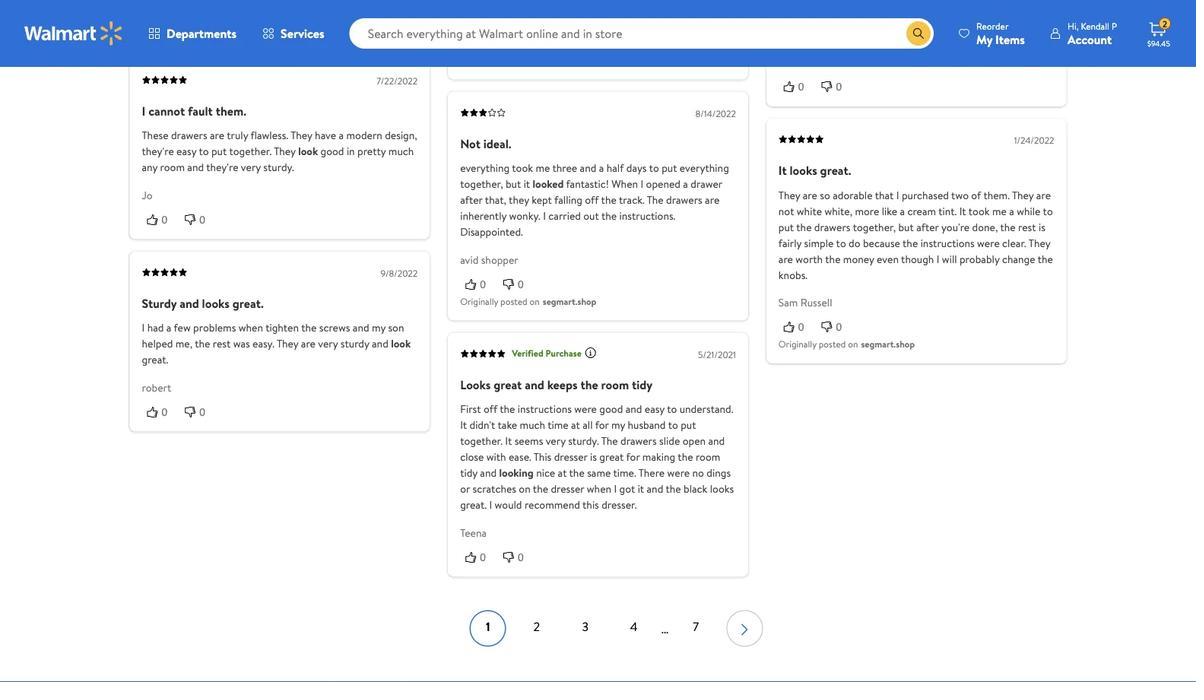 Task type: describe. For each thing, give the bounding box(es) containing it.
the down open
[[678, 449, 693, 464]]

got
[[619, 481, 635, 496]]

very inside i had a few problems when tighten the screws and my son helped me, the rest was easy. they are very sturdy and
[[318, 336, 338, 351]]

room for the
[[601, 376, 629, 393]]

of
[[971, 188, 981, 202]]

the left black
[[666, 481, 681, 496]]

on for it looks great.
[[848, 338, 858, 351]]

understand.
[[680, 402, 733, 416]]

like
[[882, 204, 897, 218]]

carried
[[548, 208, 581, 223]]

1 horizontal spatial for
[[626, 449, 640, 464]]

no
[[692, 465, 704, 480]]

Walmart Site-Wide search field
[[350, 18, 934, 49]]

and up scratches
[[480, 465, 497, 480]]

great. inside look great.
[[142, 352, 168, 367]]

recommend
[[525, 497, 580, 512]]

very inside 'good in pretty much any room and they're very sturdy.'
[[241, 160, 261, 175]]

they up while
[[1012, 188, 1034, 202]]

it inside they are so adorable that i purchased two of them. they are not white white, more like a cream tint. it took me a while to put the drawers together, but after you're done, the rest is fairly simple to do because the instructions were clear. they are worth the money even though i will probably change the knobs.
[[959, 204, 966, 218]]

to inside "these drawers are truly flawless. they have a modern design, they're easy to put together. they"
[[199, 144, 209, 159]]

on for not ideal.
[[530, 295, 540, 308]]

at inside nice at the same time.  there were no dings or scratches on the dresser when i got it and the black looks great.  i would recommend this dresser.
[[558, 465, 567, 480]]

time.
[[613, 465, 636, 480]]

easy.
[[253, 336, 274, 351]]

fault
[[188, 102, 213, 119]]

black
[[684, 481, 707, 496]]

sturdy and looks great.
[[142, 295, 264, 311]]

they down flawless. in the left of the page
[[274, 144, 296, 159]]

the up take
[[500, 402, 515, 416]]

knobs.
[[779, 267, 808, 282]]

tighten
[[266, 320, 299, 335]]

not ideal.
[[460, 135, 511, 152]]

4 link
[[616, 610, 652, 647]]

1 vertical spatial looks
[[202, 295, 230, 311]]

put inside "these drawers are truly flawless. they have a modern design, they're easy to put together. they"
[[211, 144, 227, 159]]

main content containing i cannot fault them.
[[130, 0, 1066, 647]]

cream
[[907, 204, 936, 218]]

rest inside i had a few problems when tighten the screws and my son helped me, the rest was easy. they are very sturdy and
[[213, 336, 231, 351]]

the down white
[[796, 219, 812, 234]]

great. up so
[[820, 162, 851, 179]]

7
[[693, 618, 699, 635]]

a left while
[[1009, 204, 1014, 218]]

modern
[[346, 128, 382, 143]]

originally posted on segmart.shop for it looks great.
[[779, 338, 915, 351]]

dings
[[707, 465, 731, 480]]

3
[[582, 618, 589, 635]]

2 link
[[518, 610, 555, 647]]

take
[[498, 417, 517, 432]]

and up husband
[[626, 402, 642, 416]]

good in pretty much any room and they're very sturdy.
[[142, 144, 414, 175]]

the left same
[[569, 465, 585, 480]]

look great.
[[142, 336, 411, 367]]

were inside they are so adorable that i purchased two of them. they are not white white, more like a cream tint. it took me a while to put the drawers together, but after you're done, the rest is fairly simple to do because the instructions were clear. they are worth the money even though i will probably change the knobs.
[[977, 235, 1000, 250]]

took inside they are so adorable that i purchased two of them. they are not white white, more like a cream tint. it took me a while to put the drawers together, but after you're done, the rest is fairly simple to do because the instructions were clear. they are worth the money even though i will probably change the knobs.
[[969, 204, 990, 218]]

sturdy
[[142, 295, 177, 311]]

great. inside nice at the same time.  there were no dings or scratches on the dresser when i got it and the black looks great.  i would recommend this dresser.
[[460, 497, 487, 512]]

2 everything from the left
[[680, 161, 729, 175]]

they're inside 'good in pretty much any room and they're very sturdy.'
[[206, 160, 238, 175]]

keeps
[[547, 376, 578, 393]]

put inside they are so adorable that i purchased two of them. they are not white white, more like a cream tint. it took me a while to put the drawers together, but after you're done, the rest is fairly simple to do because the instructions were clear. they are worth the money even though i will probably change the knobs.
[[779, 219, 794, 234]]

looks
[[460, 376, 491, 393]]

reorder
[[976, 19, 1009, 32]]

services button
[[249, 15, 337, 52]]

will
[[942, 251, 957, 266]]

are up while
[[1036, 188, 1051, 202]]

there
[[638, 465, 665, 480]]

money
[[843, 251, 874, 266]]

would
[[495, 497, 522, 512]]

i left will
[[937, 251, 939, 266]]

0 vertical spatial for
[[595, 417, 609, 432]]

and left 'keeps'
[[525, 376, 544, 393]]

track.
[[619, 192, 645, 207]]

tint.
[[939, 204, 957, 218]]

after inside they are so adorable that i purchased two of them. they are not white white, more like a cream tint. it took me a while to put the drawers together, but after you're done, the rest is fairly simple to do because the instructions were clear. they are worth the money even though i will probably change the knobs.
[[916, 219, 939, 234]]

originally for looks
[[779, 338, 817, 351]]

room for any
[[160, 160, 185, 175]]

it down take
[[505, 433, 512, 448]]

the inside fantastic! when i opened a drawer after that, they kept falling off the track. the drawers are inherently wonky. i carried out the instructions. disappointed.
[[647, 192, 664, 207]]

the down simple
[[825, 251, 841, 266]]

dresser.
[[602, 497, 637, 512]]

white
[[797, 204, 822, 218]]

scratches
[[473, 481, 516, 496]]

this
[[583, 497, 599, 512]]

1
[[486, 618, 490, 635]]

kendall
[[1081, 19, 1109, 32]]

search icon image
[[913, 27, 925, 40]]

everything took me three and a half days to put everything together, but it
[[460, 161, 729, 191]]

drawers inside first off the instructions were good and easy to understand. it didn't take much time at all for my husband to put together.   it seems very sturdy.  the drawers slide open and close with ease.  this dresser is great for making the room tidy and
[[621, 433, 657, 448]]

nice at the same time.  there were no dings or scratches on the dresser when i got it and the black looks great.  i would recommend this dresser.
[[460, 465, 734, 512]]

not
[[460, 135, 481, 152]]

is inside they are so adorable that i purchased two of them. they are not white white, more like a cream tint. it took me a while to put the drawers together, but after you're done, the rest is fairly simple to do because the instructions were clear. they are worth the money even though i will probably change the knobs.
[[1039, 219, 1045, 234]]

but inside they are so adorable that i purchased two of them. they are not white white, more like a cream tint. it took me a while to put the drawers together, but after you're done, the rest is fairly simple to do because the instructions were clear. they are worth the money even though i will probably change the knobs.
[[898, 219, 914, 234]]

fantastic!
[[566, 177, 609, 191]]

the right change
[[1038, 251, 1053, 266]]

was
[[233, 336, 250, 351]]

you're
[[941, 219, 970, 234]]

7 link
[[678, 610, 714, 647]]

departments
[[167, 25, 237, 42]]

a inside fantastic! when i opened a drawer after that, they kept falling off the track. the drawers are inherently wonky. i carried out the instructions. disappointed.
[[683, 177, 688, 191]]

not
[[779, 204, 794, 218]]

son
[[388, 320, 404, 335]]

together, inside they are so adorable that i purchased two of them. they are not white white, more like a cream tint. it took me a while to put the drawers together, but after you're done, the rest is fairly simple to do because the instructions were clear. they are worth the money even though i will probably change the knobs.
[[853, 219, 896, 234]]

together, inside everything took me three and a half days to put everything together, but it
[[460, 177, 503, 191]]

it down first
[[460, 417, 467, 432]]

drawers inside they are so adorable that i purchased two of them. they are not white white, more like a cream tint. it took me a while to put the drawers together, but after you're done, the rest is fairly simple to do because the instructions were clear. they are worth the money even though i will probably change the knobs.
[[814, 219, 851, 234]]

segmart.shop for it looks great.
[[861, 338, 915, 351]]

i down days
[[641, 177, 643, 191]]

the down nice
[[533, 481, 548, 496]]

problems
[[193, 320, 236, 335]]

they right 'clear.'
[[1029, 235, 1050, 250]]

truly
[[227, 128, 248, 143]]

dresser inside nice at the same time.  there were no dings or scratches on the dresser when i got it and the black looks great.  i would recommend this dresser.
[[551, 481, 584, 496]]

avid shopper
[[460, 252, 518, 267]]

kept
[[532, 192, 552, 207]]

sturdy. inside first off the instructions were good and easy to understand. it didn't take much time at all for my husband to put together.   it seems very sturdy.  the drawers slide open and close with ease.  this dresser is great for making the room tidy and
[[568, 433, 599, 448]]

simple
[[804, 235, 834, 250]]

much inside first off the instructions were good and easy to understand. it didn't take much time at all for my husband to put together.   it seems very sturdy.  the drawers slide open and close with ease.  this dresser is great for making the room tidy and
[[520, 417, 545, 432]]

a right like
[[900, 204, 905, 218]]

i left got
[[614, 481, 617, 496]]

husband
[[628, 417, 666, 432]]

4
[[630, 618, 638, 635]]

on inside nice at the same time.  there were no dings or scratches on the dresser when i got it and the black looks great.  i would recommend this dresser.
[[519, 481, 531, 496]]

segmart.shop for not ideal.
[[543, 295, 596, 308]]

great inside first off the instructions were good and easy to understand. it didn't take much time at all for my husband to put together.   it seems very sturdy.  the drawers slide open and close with ease.  this dresser is great for making the room tidy and
[[599, 449, 624, 464]]

with
[[486, 449, 506, 464]]

are inside fantastic! when i opened a drawer after that, they kept falling off the track. the drawers are inherently wonky. i carried out the instructions. disappointed.
[[705, 192, 720, 207]]

looks great and keeps the room tidy
[[460, 376, 653, 393]]

the right me, at the left of the page
[[195, 336, 210, 351]]

making
[[642, 449, 675, 464]]

walmart image
[[24, 21, 123, 46]]

easy inside first off the instructions were good and easy to understand. it didn't take much time at all for my husband to put together.   it seems very sturdy.  the drawers slide open and close with ease.  this dresser is great for making the room tidy and
[[645, 402, 665, 416]]

instructions.
[[619, 208, 676, 223]]

opened
[[646, 177, 681, 191]]

slide
[[659, 433, 680, 448]]

i down kept
[[543, 208, 546, 223]]

great. up i had a few problems when tighten the screws and my son helped me, the rest was easy. they are very sturdy and
[[232, 295, 264, 311]]

avid
[[460, 252, 479, 267]]

and right open
[[708, 433, 725, 448]]

had
[[147, 320, 164, 335]]

put inside everything took me three and a half days to put everything together, but it
[[662, 161, 677, 175]]

or
[[460, 481, 470, 496]]

verified
[[512, 347, 543, 360]]

are down fairly
[[779, 251, 793, 266]]

after inside fantastic! when i opened a drawer after that, they kept falling off the track. the drawers are inherently wonky. i carried out the instructions. disappointed.
[[460, 192, 483, 207]]

and up the sturdy
[[353, 320, 369, 335]]

when
[[612, 177, 638, 191]]

sturdy
[[341, 336, 369, 351]]

same
[[587, 465, 611, 480]]

1 vertical spatial 2
[[533, 618, 540, 635]]

originally posted on segmart.shop for not ideal.
[[460, 295, 596, 308]]

half
[[607, 161, 624, 175]]

purchase
[[546, 347, 582, 360]]

0 horizontal spatial great
[[494, 376, 522, 393]]

took inside everything took me three and a half days to put everything together, but it
[[512, 161, 533, 175]]

more
[[855, 204, 879, 218]]

close
[[460, 449, 484, 464]]

nice
[[536, 465, 555, 480]]

time
[[548, 417, 569, 432]]

1/24/2022
[[1014, 134, 1054, 147]]

disappointed.
[[460, 224, 523, 239]]

the up 'clear.'
[[1000, 219, 1016, 234]]



Task type: locate. For each thing, give the bounding box(es) containing it.
1 horizontal spatial together.
[[460, 433, 503, 448]]

0 vertical spatial when
[[239, 320, 263, 335]]

looks up white
[[790, 162, 817, 179]]

my inside first off the instructions were good and easy to understand. it didn't take much time at all for my husband to put together.   it seems very sturdy.  the drawers slide open and close with ease.  this dresser is great for making the room tidy and
[[611, 417, 625, 432]]

originally posted on segmart.shop down shopper
[[460, 295, 596, 308]]

me inside they are so adorable that i purchased two of them. they are not white white, more like a cream tint. it took me a while to put the drawers together, but after you're done, the rest is fairly simple to do because the instructions were clear. they are worth the money even though i will probably change the knobs.
[[992, 204, 1007, 218]]

the up instructions.
[[647, 192, 664, 207]]

sturdy. inside 'good in pretty much any room and they're very sturdy.'
[[263, 160, 294, 175]]

a inside i had a few problems when tighten the screws and my son helped me, the rest was easy. they are very sturdy and
[[166, 320, 171, 335]]

i left had
[[142, 320, 145, 335]]

on
[[530, 295, 540, 308], [848, 338, 858, 351], [519, 481, 531, 496]]

0 horizontal spatial me
[[536, 161, 550, 175]]

1 horizontal spatial off
[[585, 192, 599, 207]]

room inside 'good in pretty much any room and they're very sturdy.'
[[160, 160, 185, 175]]

instructions inside they are so adorable that i purchased two of them. they are not white white, more like a cream tint. it took me a while to put the drawers together, but after you're done, the rest is fairly simple to do because the instructions were clear. they are worth the money even though i will probably change the knobs.
[[921, 235, 975, 250]]

1 horizontal spatial posted
[[819, 338, 846, 351]]

looks up problems
[[202, 295, 230, 311]]

very down the 'time'
[[546, 433, 566, 448]]

0 vertical spatial originally
[[460, 295, 498, 308]]

the inside first off the instructions were good and easy to understand. it didn't take much time at all for my husband to put together.   it seems very sturdy.  the drawers slide open and close with ease.  this dresser is great for making the room tidy and
[[601, 433, 618, 448]]

drawer
[[691, 177, 722, 191]]

2 horizontal spatial room
[[696, 449, 720, 464]]

it looks great.
[[779, 162, 851, 179]]

1 vertical spatial great
[[599, 449, 624, 464]]

1 vertical spatial dresser
[[551, 481, 584, 496]]

off inside fantastic! when i opened a drawer after that, they kept falling off the track. the drawers are inherently wonky. i carried out the instructions. disappointed.
[[585, 192, 599, 207]]

together.
[[229, 144, 272, 159], [460, 433, 503, 448]]

0 vertical spatial together.
[[229, 144, 272, 159]]

0 horizontal spatial it
[[524, 177, 530, 191]]

0 vertical spatial off
[[585, 192, 599, 207]]

looks down dings
[[710, 481, 734, 496]]

hi,
[[1068, 19, 1079, 32]]

0 vertical spatial looks
[[790, 162, 817, 179]]

cannot
[[148, 102, 185, 119]]

me up done,
[[992, 204, 1007, 218]]

and up fantastic!
[[580, 161, 596, 175]]

great up same
[[599, 449, 624, 464]]

easy down i cannot fault them.
[[177, 144, 196, 159]]

tidy up husband
[[632, 376, 653, 393]]

8/14/2022
[[695, 107, 736, 120]]

days
[[626, 161, 647, 175]]

0 horizontal spatial after
[[460, 192, 483, 207]]

sam russell
[[779, 295, 832, 310]]

1 vertical spatial them.
[[984, 188, 1010, 202]]

few
[[174, 320, 191, 335]]

1 horizontal spatial were
[[667, 465, 690, 480]]

1 vertical spatial took
[[969, 204, 990, 218]]

shopper
[[481, 252, 518, 267]]

great right looks
[[494, 376, 522, 393]]

0 vertical spatial they're
[[142, 144, 174, 159]]

look
[[298, 144, 318, 159], [391, 336, 411, 351]]

1 horizontal spatial them.
[[984, 188, 1010, 202]]

they're inside "these drawers are truly flawless. they have a modern design, they're easy to put together. they"
[[142, 144, 174, 159]]

are inside i had a few problems when tighten the screws and my son helped me, the rest was easy. they are very sturdy and
[[301, 336, 316, 351]]

1 horizontal spatial sturdy.
[[568, 433, 599, 448]]

2 up '$94.45' at the top right
[[1162, 17, 1167, 30]]

easy
[[177, 144, 196, 159], [645, 402, 665, 416]]

when
[[239, 320, 263, 335], [587, 481, 611, 496]]

main content
[[130, 0, 1066, 647]]

at inside first off the instructions were good and easy to understand. it didn't take much time at all for my husband to put together.   it seems very sturdy.  the drawers slide open and close with ease.  this dresser is great for making the room tidy and
[[571, 417, 580, 432]]

0 horizontal spatial were
[[574, 402, 597, 416]]

they down the tighten
[[277, 336, 298, 351]]

0 horizontal spatial tidy
[[460, 465, 478, 480]]

1 vertical spatial rest
[[213, 336, 231, 351]]

1 horizontal spatial my
[[611, 417, 625, 432]]

a inside everything took me three and a half days to put everything together, but it
[[599, 161, 604, 175]]

easy up husband
[[645, 402, 665, 416]]

much up seems
[[520, 417, 545, 432]]

it inside everything took me three and a half days to put everything together, but it
[[524, 177, 530, 191]]

together, down more
[[853, 219, 896, 234]]

done,
[[972, 219, 998, 234]]

and up few
[[180, 295, 199, 311]]

to inside everything took me three and a half days to put everything together, but it
[[649, 161, 659, 175]]

0 vertical spatial together,
[[460, 177, 503, 191]]

rest inside they are so adorable that i purchased two of them. they are not white white, more like a cream tint. it took me a while to put the drawers together, but after you're done, the rest is fairly simple to do because the instructions were clear. they are worth the money even though i will probably change the knobs.
[[1018, 219, 1036, 234]]

tidy inside first off the instructions were good and easy to understand. it didn't take much time at all for my husband to put together.   it seems very sturdy.  the drawers slide open and close with ease.  this dresser is great for making the room tidy and
[[460, 465, 478, 480]]

0 vertical spatial but
[[506, 177, 521, 191]]

1 vertical spatial sturdy.
[[568, 433, 599, 448]]

0 vertical spatial posted
[[500, 295, 527, 308]]

0 horizontal spatial they're
[[142, 144, 174, 159]]

sturdy. down "these drawers are truly flawless. they have a modern design, they're easy to put together. they"
[[263, 160, 294, 175]]

tidy down close
[[460, 465, 478, 480]]

originally posted on segmart.shop
[[460, 295, 596, 308], [779, 338, 915, 351]]

off up the out
[[585, 192, 599, 207]]

7/22/2022
[[377, 74, 418, 87]]

clear.
[[1002, 235, 1027, 250]]

look down son
[[391, 336, 411, 351]]

they up 'not'
[[779, 188, 800, 202]]

originally for ideal.
[[460, 295, 498, 308]]

next page image
[[736, 617, 754, 641]]

it up 'not'
[[779, 162, 787, 179]]

were up all
[[574, 402, 597, 416]]

1 horizontal spatial great
[[599, 449, 624, 464]]

are right easy. on the left of page
[[301, 336, 316, 351]]

them. right of
[[984, 188, 1010, 202]]

but up they
[[506, 177, 521, 191]]

the down when
[[601, 192, 617, 207]]

at right nice
[[558, 465, 567, 480]]

it right tint.
[[959, 204, 966, 218]]

fantastic! when i opened a drawer after that, they kept falling off the track. the drawers are inherently wonky. i carried out the instructions. disappointed.
[[460, 177, 722, 239]]

is down while
[[1039, 219, 1045, 234]]

0 vertical spatial good
[[321, 144, 344, 159]]

are left so
[[803, 188, 817, 202]]

together. down truly
[[229, 144, 272, 159]]

0 horizontal spatial the
[[601, 433, 618, 448]]

1 horizontal spatial originally posted on segmart.shop
[[779, 338, 915, 351]]

0 horizontal spatial originally posted on segmart.shop
[[460, 295, 596, 308]]

my left husband
[[611, 417, 625, 432]]

2 left 3
[[533, 618, 540, 635]]

instructions
[[921, 235, 975, 250], [518, 402, 572, 416]]

0 horizontal spatial off
[[484, 402, 497, 416]]

0 vertical spatial very
[[241, 160, 261, 175]]

0 vertical spatial me
[[536, 161, 550, 175]]

they left 'have' on the top of the page
[[291, 128, 312, 143]]

1 horizontal spatial room
[[601, 376, 629, 393]]

good inside first off the instructions were good and easy to understand. it didn't take much time at all for my husband to put together.   it seems very sturdy.  the drawers slide open and close with ease.  this dresser is great for making the room tidy and
[[599, 402, 623, 416]]

dresser up recommend on the left
[[551, 481, 584, 496]]

off up didn't
[[484, 402, 497, 416]]

much
[[388, 144, 414, 159], [520, 417, 545, 432]]

0 vertical spatial after
[[460, 192, 483, 207]]

looking
[[499, 465, 534, 480]]

though
[[901, 251, 934, 266]]

room
[[160, 160, 185, 175], [601, 376, 629, 393], [696, 449, 720, 464]]

rest
[[1018, 219, 1036, 234], [213, 336, 231, 351]]

pretty
[[357, 144, 386, 159]]

2 vertical spatial room
[[696, 449, 720, 464]]

but inside everything took me three and a half days to put everything together, but it
[[506, 177, 521, 191]]

1 horizontal spatial after
[[916, 219, 939, 234]]

look inside look great.
[[391, 336, 411, 351]]

looked
[[533, 177, 564, 191]]

1 horizontal spatial took
[[969, 204, 990, 218]]

0 horizontal spatial originally
[[460, 295, 498, 308]]

drawers inside "these drawers are truly flawless. they have a modern design, they're easy to put together. they"
[[171, 128, 207, 143]]

posted for ideal.
[[500, 295, 527, 308]]

drawers down opened at the top of the page
[[666, 192, 702, 207]]

together. inside "these drawers are truly flawless. they have a modern design, they're easy to put together. they"
[[229, 144, 272, 159]]

after
[[460, 192, 483, 207], [916, 219, 939, 234]]

it right got
[[638, 481, 644, 496]]

account
[[1068, 31, 1112, 48]]

a inside "these drawers are truly flawless. they have a modern design, they're easy to put together. they"
[[339, 128, 344, 143]]

1 vertical spatial much
[[520, 417, 545, 432]]

0 vertical spatial originally posted on segmart.shop
[[460, 295, 596, 308]]

the
[[601, 192, 617, 207], [601, 208, 617, 223], [796, 219, 812, 234], [1000, 219, 1016, 234], [903, 235, 918, 250], [825, 251, 841, 266], [1038, 251, 1053, 266], [301, 320, 317, 335], [195, 336, 210, 351], [580, 376, 598, 393], [500, 402, 515, 416], [678, 449, 693, 464], [569, 465, 585, 480], [533, 481, 548, 496], [666, 481, 681, 496]]

tidy
[[632, 376, 653, 393], [460, 465, 478, 480]]

i cannot fault them.
[[142, 102, 246, 119]]

were inside nice at the same time.  there were no dings or scratches on the dresser when i got it and the black looks great.  i would recommend this dresser.
[[667, 465, 690, 480]]

them.
[[216, 102, 246, 119], [984, 188, 1010, 202]]

0 horizontal spatial easy
[[177, 144, 196, 159]]

the up same
[[601, 433, 618, 448]]

and inside everything took me three and a half days to put everything together, but it
[[580, 161, 596, 175]]

reorder my items
[[976, 19, 1025, 48]]

falling
[[554, 192, 582, 207]]

are inside "these drawers are truly flawless. they have a modern design, they're easy to put together. they"
[[210, 128, 224, 143]]

0 horizontal spatial looks
[[202, 295, 230, 311]]

2 vertical spatial on
[[519, 481, 531, 496]]

adorable
[[833, 188, 873, 202]]

this
[[534, 449, 552, 464]]

is inside first off the instructions were good and easy to understand. it didn't take much time at all for my husband to put together.   it seems very sturdy.  the drawers slide open and close with ease.  this dresser is great for making the room tidy and
[[590, 449, 597, 464]]

1 everything from the left
[[460, 161, 510, 175]]

1 horizontal spatial me
[[992, 204, 1007, 218]]

0 vertical spatial tidy
[[632, 376, 653, 393]]

room right any at the left of page
[[160, 160, 185, 175]]

1 vertical spatial it
[[638, 481, 644, 496]]

it inside nice at the same time.  there were no dings or scratches on the dresser when i got it and the black looks great.  i would recommend this dresser.
[[638, 481, 644, 496]]

all
[[583, 417, 593, 432]]

0 button
[[142, 19, 180, 35], [180, 19, 218, 35], [779, 79, 816, 94], [816, 79, 854, 94], [142, 212, 180, 227], [180, 212, 218, 227], [460, 276, 498, 292], [498, 276, 536, 292], [779, 319, 816, 335], [816, 319, 854, 335], [142, 404, 180, 419], [180, 404, 218, 419], [460, 549, 498, 565], [498, 549, 536, 565]]

look for look
[[298, 144, 318, 159]]

0 vertical spatial at
[[571, 417, 580, 432]]

0 horizontal spatial but
[[506, 177, 521, 191]]

are down drawer
[[705, 192, 720, 207]]

2 horizontal spatial looks
[[790, 162, 817, 179]]

great. down helped
[[142, 352, 168, 367]]

drawers down 'white,'
[[814, 219, 851, 234]]

room inside first off the instructions were good and easy to understand. it didn't take much time at all for my husband to put together.   it seems very sturdy.  the drawers slide open and close with ease.  this dresser is great for making the room tidy and
[[696, 449, 720, 464]]

0 horizontal spatial segmart.shop
[[543, 295, 596, 308]]

for right all
[[595, 417, 609, 432]]

0 vertical spatial great
[[494, 376, 522, 393]]

were left no
[[667, 465, 690, 480]]

0 horizontal spatial at
[[558, 465, 567, 480]]

1 vertical spatial on
[[848, 338, 858, 351]]

0 vertical spatial the
[[647, 192, 664, 207]]

first
[[460, 402, 481, 416]]

drawers inside fantastic! when i opened a drawer after that, they kept falling off the track. the drawers are inherently wonky. i carried out the instructions. disappointed.
[[666, 192, 702, 207]]

me inside everything took me three and a half days to put everything together, but it
[[536, 161, 550, 175]]

is up same
[[590, 449, 597, 464]]

put down 'not'
[[779, 219, 794, 234]]

in
[[347, 144, 355, 159]]

0 horizontal spatial very
[[241, 160, 261, 175]]

wonky.
[[509, 208, 541, 223]]

0 horizontal spatial everything
[[460, 161, 510, 175]]

1 horizontal spatial much
[[520, 417, 545, 432]]

1 link
[[470, 610, 506, 647]]

Search search field
[[350, 18, 934, 49]]

1 horizontal spatial looks
[[710, 481, 734, 496]]

0 vertical spatial dresser
[[554, 449, 588, 464]]

robert
[[142, 380, 171, 395]]

1 vertical spatial at
[[558, 465, 567, 480]]

i right that
[[896, 188, 899, 202]]

2 horizontal spatial very
[[546, 433, 566, 448]]

when down same
[[587, 481, 611, 496]]

the
[[647, 192, 664, 207], [601, 433, 618, 448]]

1 vertical spatial segmart.shop
[[861, 338, 915, 351]]

at
[[571, 417, 580, 432], [558, 465, 567, 480]]

9/8/2022
[[381, 267, 418, 280]]

the up though
[[903, 235, 918, 250]]

1 vertical spatial instructions
[[518, 402, 572, 416]]

$94.45
[[1147, 38, 1170, 48]]

verified purchase information image
[[585, 347, 597, 359]]

i down scratches
[[489, 497, 492, 512]]

1 horizontal spatial at
[[571, 417, 580, 432]]

2 horizontal spatial were
[[977, 235, 1000, 250]]

0 horizontal spatial good
[[321, 144, 344, 159]]

russell
[[801, 295, 832, 310]]

when inside nice at the same time.  there were no dings or scratches on the dresser when i got it and the black looks great.  i would recommend this dresser.
[[587, 481, 611, 496]]

1 vertical spatial tidy
[[460, 465, 478, 480]]

0 vertical spatial my
[[372, 320, 386, 335]]

0 vertical spatial instructions
[[921, 235, 975, 250]]

0 vertical spatial on
[[530, 295, 540, 308]]

0 vertical spatial them.
[[216, 102, 246, 119]]

do
[[849, 235, 860, 250]]

0 horizontal spatial 2
[[533, 618, 540, 635]]

the left screws
[[301, 320, 317, 335]]

verified purchase
[[512, 347, 582, 360]]

because
[[863, 235, 900, 250]]

them. inside they are so adorable that i purchased two of them. they are not white white, more like a cream tint. it took me a while to put the drawers together, but after you're done, the rest is fairly simple to do because the instructions were clear. they are worth the money even though i will probably change the knobs.
[[984, 188, 1010, 202]]

are
[[210, 128, 224, 143], [803, 188, 817, 202], [1036, 188, 1051, 202], [705, 192, 720, 207], [779, 251, 793, 266], [301, 336, 316, 351]]

1 horizontal spatial tidy
[[632, 376, 653, 393]]

good inside 'good in pretty much any room and they're very sturdy.'
[[321, 144, 344, 159]]

rest down while
[[1018, 219, 1036, 234]]

sturdy. down all
[[568, 433, 599, 448]]

instructions inside first off the instructions were good and easy to understand. it didn't take much time at all for my husband to put together.   it seems very sturdy.  the drawers slide open and close with ease.  this dresser is great for making the room tidy and
[[518, 402, 572, 416]]

0 vertical spatial segmart.shop
[[543, 295, 596, 308]]

is
[[1039, 219, 1045, 234], [590, 449, 597, 464]]

me,
[[175, 336, 192, 351]]

0 horizontal spatial for
[[595, 417, 609, 432]]

and right any at the left of page
[[187, 160, 204, 175]]

0 horizontal spatial instructions
[[518, 402, 572, 416]]

much inside 'good in pretty much any room and they're very sturdy.'
[[388, 144, 414, 159]]

1 vertical spatial originally posted on segmart.shop
[[779, 338, 915, 351]]

instructions up will
[[921, 235, 975, 250]]

my left son
[[372, 320, 386, 335]]

1 vertical spatial after
[[916, 219, 939, 234]]

when inside i had a few problems when tighten the screws and my son helped me, the rest was easy. they are very sturdy and
[[239, 320, 263, 335]]

segmart.shop
[[543, 295, 596, 308], [861, 338, 915, 351]]

took down of
[[969, 204, 990, 218]]

i had a few problems when tighten the screws and my son helped me, the rest was easy. they are very sturdy and
[[142, 320, 404, 351]]

they
[[509, 192, 529, 207]]

didn't
[[470, 417, 495, 432]]

0 horizontal spatial took
[[512, 161, 533, 175]]

together. inside first off the instructions were good and easy to understand. it didn't take much time at all for my husband to put together.   it seems very sturdy.  the drawers slide open and close with ease.  this dresser is great for making the room tidy and
[[460, 433, 503, 448]]

1 horizontal spatial originally
[[779, 338, 817, 351]]

hi, kendall p account
[[1068, 19, 1117, 48]]

1 vertical spatial together,
[[853, 219, 896, 234]]

a left half at the top right
[[599, 161, 604, 175]]

0 vertical spatial is
[[1039, 219, 1045, 234]]

1 horizontal spatial 2
[[1162, 17, 1167, 30]]

1 vertical spatial me
[[992, 204, 1007, 218]]

looks inside nice at the same time.  there were no dings or scratches on the dresser when i got it and the black looks great.  i would recommend this dresser.
[[710, 481, 734, 496]]

0 vertical spatial room
[[160, 160, 185, 175]]

1 vertical spatial posted
[[819, 338, 846, 351]]

and down son
[[372, 336, 388, 351]]

1 vertical spatial but
[[898, 219, 914, 234]]

1 horizontal spatial easy
[[645, 402, 665, 416]]

posted for looks
[[819, 338, 846, 351]]

1 vertical spatial my
[[611, 417, 625, 432]]

good
[[321, 144, 344, 159], [599, 402, 623, 416]]

dresser inside first off the instructions were good and easy to understand. it didn't take much time at all for my husband to put together.   it seems very sturdy.  the drawers slide open and close with ease.  this dresser is great for making the room tidy and
[[554, 449, 588, 464]]

and
[[187, 160, 204, 175], [580, 161, 596, 175], [180, 295, 199, 311], [353, 320, 369, 335], [372, 336, 388, 351], [525, 376, 544, 393], [626, 402, 642, 416], [708, 433, 725, 448], [480, 465, 497, 480], [647, 481, 663, 496]]

the right the out
[[601, 208, 617, 223]]

my inside i had a few problems when tighten the screws and my son helped me, the rest was easy. they are very sturdy and
[[372, 320, 386, 335]]

off inside first off the instructions were good and easy to understand. it didn't take much time at all for my husband to put together.   it seems very sturdy.  the drawers slide open and close with ease.  this dresser is great for making the room tidy and
[[484, 402, 497, 416]]

it up they
[[524, 177, 530, 191]]

departments button
[[135, 15, 249, 52]]

drawers down husband
[[621, 433, 657, 448]]

even
[[877, 251, 899, 266]]

and inside 'good in pretty much any room and they're very sturdy.'
[[187, 160, 204, 175]]

put up open
[[681, 417, 696, 432]]

at left all
[[571, 417, 580, 432]]

have
[[315, 128, 336, 143]]

everything up drawer
[[680, 161, 729, 175]]

they inside i had a few problems when tighten the screws and my son helped me, the rest was easy. they are very sturdy and
[[277, 336, 298, 351]]

three
[[552, 161, 577, 175]]

0
[[162, 21, 168, 33], [199, 21, 205, 33], [798, 81, 804, 93], [836, 81, 842, 93], [162, 213, 168, 226], [199, 213, 205, 226], [480, 278, 486, 290], [518, 278, 524, 290], [798, 321, 804, 333], [836, 321, 842, 333], [162, 406, 168, 418], [199, 406, 205, 418], [480, 551, 486, 563], [518, 551, 524, 563]]

easy inside "these drawers are truly flawless. they have a modern design, they're easy to put together. they"
[[177, 144, 196, 159]]

me up "looked"
[[536, 161, 550, 175]]

put inside first off the instructions were good and easy to understand. it didn't take much time at all for my husband to put together.   it seems very sturdy.  the drawers slide open and close with ease.  this dresser is great for making the room tidy and
[[681, 417, 696, 432]]

that
[[875, 188, 894, 202]]

a right 'have' on the top of the page
[[339, 128, 344, 143]]

i inside i had a few problems when tighten the screws and my son helped me, the rest was easy. they are very sturdy and
[[142, 320, 145, 335]]

1 vertical spatial look
[[391, 336, 411, 351]]

posted down russell
[[819, 338, 846, 351]]

together, up that,
[[460, 177, 503, 191]]

much down design,
[[388, 144, 414, 159]]

very
[[241, 160, 261, 175], [318, 336, 338, 351], [546, 433, 566, 448]]

posted down shopper
[[500, 295, 527, 308]]

very inside first off the instructions were good and easy to understand. it didn't take much time at all for my husband to put together.   it seems very sturdy.  the drawers slide open and close with ease.  this dresser is great for making the room tidy and
[[546, 433, 566, 448]]

design,
[[385, 128, 417, 143]]

originally posted on segmart.shop down russell
[[779, 338, 915, 351]]

1 horizontal spatial rest
[[1018, 219, 1036, 234]]

i left the cannot
[[142, 102, 145, 119]]

and inside nice at the same time.  there were no dings or scratches on the dresser when i got it and the black looks great.  i would recommend this dresser.
[[647, 481, 663, 496]]

0 horizontal spatial look
[[298, 144, 318, 159]]

the right 'keeps'
[[580, 376, 598, 393]]

put down truly
[[211, 144, 227, 159]]

1 vertical spatial off
[[484, 402, 497, 416]]

were inside first off the instructions were good and easy to understand. it didn't take much time at all for my husband to put together.   it seems very sturdy.  the drawers slide open and close with ease.  this dresser is great for making the room tidy and
[[574, 402, 597, 416]]

look down 'have' on the top of the page
[[298, 144, 318, 159]]

look for look great.
[[391, 336, 411, 351]]

...
[[661, 620, 669, 637]]

probably
[[960, 251, 1000, 266]]



Task type: vqa. For each thing, say whether or not it's contained in the screenshot.
Gift to the middle
no



